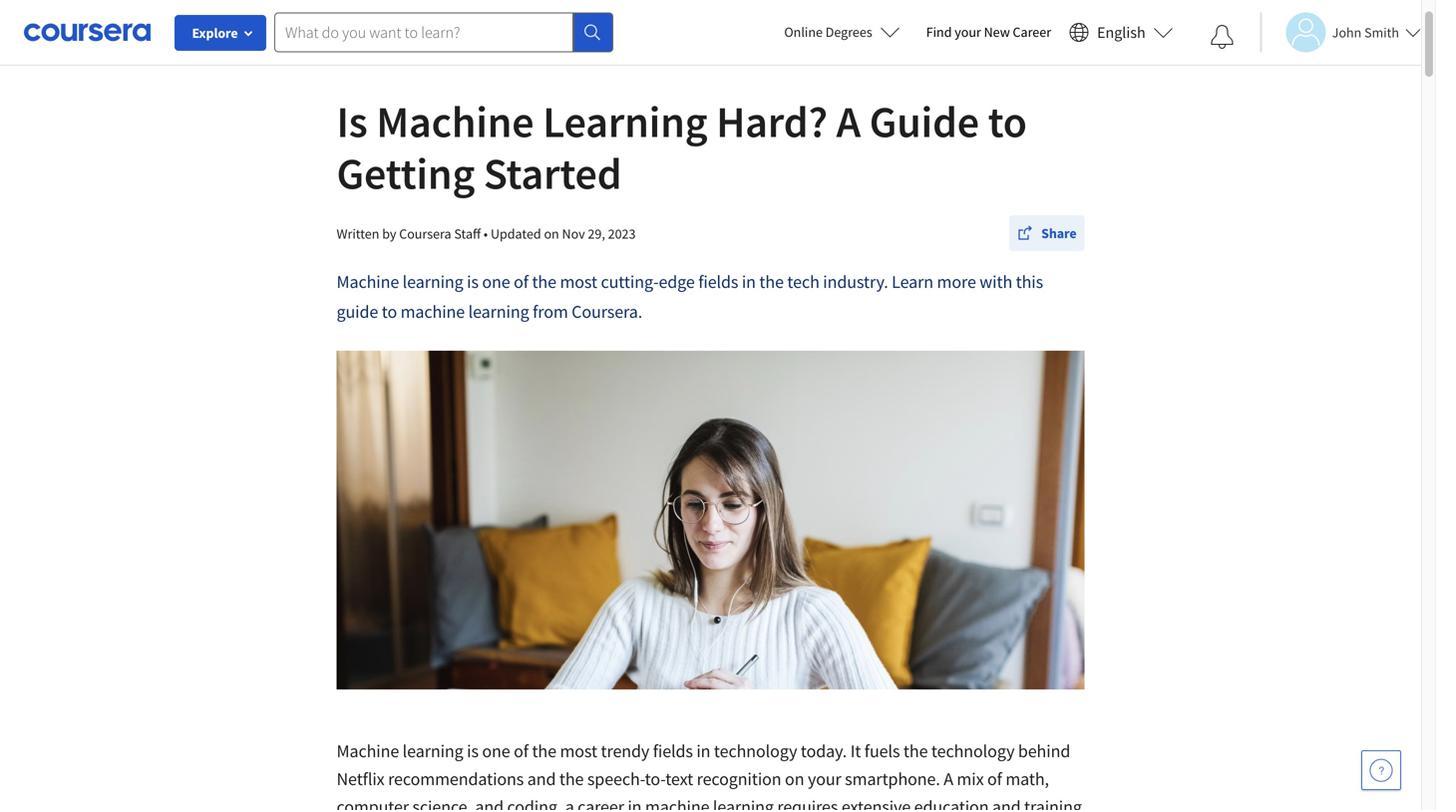 Task type: vqa. For each thing, say whether or not it's contained in the screenshot.
ENROLL TODAY link
no



Task type: describe. For each thing, give the bounding box(es) containing it.
english
[[1097, 22, 1146, 42]]

mix
[[957, 768, 984, 791]]

speech-
[[587, 768, 645, 791]]

with
[[980, 271, 1012, 293]]

to inside "machine learning is one of the most cutting-edge fields in the tech industry. learn more with this guide to machine learning from coursera."
[[382, 301, 397, 323]]

more
[[937, 271, 976, 293]]

degrees
[[825, 23, 872, 41]]

0 vertical spatial your
[[955, 23, 981, 41]]

the right the fuels
[[903, 740, 928, 763]]

the up "from"
[[532, 271, 556, 293]]

today.
[[801, 740, 847, 763]]

learning inside is machine learning hard? a guide to getting started link
[[511, 37, 562, 55]]

on inside machine learning is one of the most trendy fields in technology today. it fuels the technology behind netflix recommendations and the speech-to-text recognition on your smartphone. a mix of math, computer science, and coding, a career in machine learning requires extensive education and traini
[[785, 768, 804, 791]]

1 vertical spatial guide
[[869, 94, 979, 149]]

machine learning is one of the most trendy fields in technology today. it fuels the technology behind netflix recommendations and the speech-to-text recognition on your smartphone. a mix of math, computer science, and coding, a career in machine learning requires extensive education and traini
[[337, 740, 1082, 811]]

your inside machine learning is one of the most trendy fields in technology today. it fuels the technology behind netflix recommendations and the speech-to-text recognition on your smartphone. a mix of math, computer science, and coding, a career in machine learning requires extensive education and traini
[[808, 768, 841, 791]]

machine learning is one of the most cutting-edge fields in the tech industry. learn more with this guide to machine learning from coursera.
[[337, 271, 1043, 323]]

a
[[565, 796, 574, 811]]

1 vertical spatial is machine learning hard? a guide to getting started
[[337, 94, 1027, 201]]

is for machine
[[467, 271, 479, 293]]

online degrees
[[784, 23, 872, 41]]

computer
[[337, 796, 409, 811]]

requires
[[777, 796, 838, 811]]

machine down data link
[[376, 94, 534, 149]]

written by coursera staff • updated on nov 29, 2023
[[337, 225, 636, 243]]

1 horizontal spatial to
[[650, 37, 662, 55]]

0 vertical spatial is machine learning hard? a guide to getting started
[[447, 37, 753, 55]]

coursera
[[399, 225, 451, 243]]

most for cutting-
[[560, 271, 597, 293]]

1 horizontal spatial and
[[527, 768, 556, 791]]

of for speech-
[[514, 740, 528, 763]]

math,
[[1006, 768, 1049, 791]]

2023
[[608, 225, 636, 243]]

fuels
[[864, 740, 900, 763]]

guide
[[337, 301, 378, 323]]

tech
[[787, 271, 820, 293]]

in inside "machine learning is one of the most cutting-edge fields in the tech industry. learn more with this guide to machine learning from coursera."
[[742, 271, 756, 293]]

science,
[[412, 796, 472, 811]]

john
[[1332, 23, 1362, 41]]

find your new career link
[[916, 20, 1061, 45]]

the up a
[[559, 768, 584, 791]]

this
[[1016, 271, 1043, 293]]

1 horizontal spatial started
[[710, 37, 753, 55]]

data
[[388, 37, 415, 55]]

machine inside "machine learning is one of the most cutting-edge fields in the tech industry. learn more with this guide to machine learning from coursera."
[[337, 271, 399, 293]]

career
[[1013, 23, 1051, 41]]

learning down coursera
[[403, 271, 463, 293]]

the up "coding,"
[[532, 740, 556, 763]]

from
[[533, 301, 568, 323]]

nov
[[562, 225, 585, 243]]

coursera.
[[572, 301, 642, 323]]

staff
[[454, 225, 481, 243]]

recommendations
[[388, 768, 524, 791]]

1 technology from the left
[[714, 740, 797, 763]]

edge
[[659, 271, 695, 293]]

smartphone.
[[845, 768, 940, 791]]

machine inside is machine learning hard? a guide to getting started link
[[460, 37, 509, 55]]

a inside machine learning is one of the most trendy fields in technology today. it fuels the technology behind netflix recommendations and the speech-to-text recognition on your smartphone. a mix of math, computer science, and coding, a career in machine learning requires extensive education and traini
[[944, 768, 953, 791]]

0 horizontal spatial started
[[484, 146, 622, 201]]

2 vertical spatial of
[[987, 768, 1002, 791]]

find your new career
[[926, 23, 1051, 41]]

by
[[382, 225, 396, 243]]

updated
[[491, 225, 541, 243]]

online degrees button
[[768, 10, 916, 54]]

english button
[[1061, 0, 1181, 65]]

home image
[[339, 38, 355, 54]]

of for learning
[[514, 271, 528, 293]]

learning left "from"
[[468, 301, 529, 323]]

is for the
[[467, 740, 479, 763]]



Task type: locate. For each thing, give the bounding box(es) containing it.
1 vertical spatial of
[[514, 740, 528, 763]]

of
[[514, 271, 528, 293], [514, 740, 528, 763], [987, 768, 1002, 791]]

explore
[[192, 24, 238, 42]]

technology
[[714, 740, 797, 763], [931, 740, 1015, 763]]

0 vertical spatial getting
[[665, 37, 708, 55]]

machine up the netflix
[[337, 740, 399, 763]]

and up "coding,"
[[527, 768, 556, 791]]

learning up recommendations
[[403, 740, 463, 763]]

is
[[467, 271, 479, 293], [467, 740, 479, 763]]

of up "coding,"
[[514, 740, 528, 763]]

of down updated
[[514, 271, 528, 293]]

recognition
[[697, 768, 781, 791]]

most
[[560, 271, 597, 293], [560, 740, 597, 763]]

2 vertical spatial a
[[944, 768, 953, 791]]

0 vertical spatial machine
[[400, 301, 465, 323]]

one down written by coursera staff • updated on nov 29, 2023
[[482, 271, 510, 293]]

1 vertical spatial getting
[[337, 146, 475, 201]]

most up "from"
[[560, 271, 597, 293]]

1 vertical spatial your
[[808, 768, 841, 791]]

john smith button
[[1260, 12, 1421, 52]]

in left tech
[[742, 271, 756, 293]]

1 horizontal spatial is
[[447, 37, 457, 55]]

it
[[850, 740, 861, 763]]

machine inside machine learning is one of the most trendy fields in technology today. it fuels the technology behind netflix recommendations and the speech-to-text recognition on your smartphone. a mix of math, computer science, and coding, a career in machine learning requires extensive education and traini
[[645, 796, 709, 811]]

one inside machine learning is one of the most trendy fields in technology today. it fuels the technology behind netflix recommendations and the speech-to-text recognition on your smartphone. a mix of math, computer science, and coding, a career in machine learning requires extensive education and traini
[[482, 740, 510, 763]]

netflix
[[337, 768, 385, 791]]

1 vertical spatial machine
[[645, 796, 709, 811]]

1 horizontal spatial in
[[696, 740, 710, 763]]

and down recommendations
[[475, 796, 504, 811]]

2 horizontal spatial a
[[944, 768, 953, 791]]

getting
[[665, 37, 708, 55], [337, 146, 475, 201]]

is right the data at top
[[447, 37, 457, 55]]

started
[[710, 37, 753, 55], [484, 146, 622, 201]]

the
[[532, 271, 556, 293], [759, 271, 784, 293], [532, 740, 556, 763], [903, 740, 928, 763], [559, 768, 584, 791]]

machine
[[460, 37, 509, 55], [376, 94, 534, 149], [337, 271, 399, 293], [337, 740, 399, 763]]

1 most from the top
[[560, 271, 597, 293]]

coursera image
[[24, 16, 151, 48]]

0 horizontal spatial fields
[[653, 740, 693, 763]]

fields
[[698, 271, 738, 293], [653, 740, 693, 763]]

1 vertical spatial to
[[988, 94, 1027, 149]]

find
[[926, 23, 952, 41]]

is inside machine learning is one of the most trendy fields in technology today. it fuels the technology behind netflix recommendations and the speech-to-text recognition on your smartphone. a mix of math, computer science, and coding, a career in machine learning requires extensive education and traini
[[467, 740, 479, 763]]

one for the
[[482, 740, 510, 763]]

learn
[[892, 271, 933, 293]]

0 horizontal spatial guide
[[613, 37, 647, 55]]

2 is from the top
[[467, 740, 479, 763]]

fields up text
[[653, 740, 693, 763]]

1 vertical spatial is
[[337, 94, 368, 149]]

0 vertical spatial one
[[482, 271, 510, 293]]

share
[[1041, 224, 1077, 242]]

the left tech
[[759, 271, 784, 293]]

and down the math,
[[992, 796, 1021, 811]]

on up requires
[[785, 768, 804, 791]]

0 vertical spatial a
[[603, 37, 610, 55]]

one up recommendations
[[482, 740, 510, 763]]

education
[[914, 796, 989, 811]]

0 vertical spatial in
[[742, 271, 756, 293]]

is inside "machine learning is one of the most cutting-edge fields in the tech industry. learn more with this guide to machine learning from coursera."
[[467, 271, 479, 293]]

2 horizontal spatial and
[[992, 796, 1021, 811]]

technology up mix
[[931, 740, 1015, 763]]

[featured image]:  a female wearing a white top and glasses. she has long brown hair. she is sitting in front of her laptop, holding a pen in her hand. image
[[337, 351, 1084, 690]]

one
[[482, 271, 510, 293], [482, 740, 510, 763]]

online
[[784, 23, 823, 41]]

0 horizontal spatial a
[[603, 37, 610, 55]]

1 is from the top
[[467, 271, 479, 293]]

What do you want to learn? text field
[[274, 12, 573, 52]]

0 vertical spatial is
[[447, 37, 457, 55]]

smith
[[1364, 23, 1399, 41]]

0 vertical spatial to
[[650, 37, 662, 55]]

1 vertical spatial one
[[482, 740, 510, 763]]

in up recognition on the bottom of the page
[[696, 740, 710, 763]]

of inside "machine learning is one of the most cutting-edge fields in the tech industry. learn more with this guide to machine learning from coursera."
[[514, 271, 528, 293]]

to-
[[645, 768, 665, 791]]

one for machine
[[482, 271, 510, 293]]

text
[[665, 768, 693, 791]]

a
[[603, 37, 610, 55], [836, 94, 861, 149], [944, 768, 953, 791]]

1 horizontal spatial technology
[[931, 740, 1015, 763]]

0 vertical spatial learning
[[511, 37, 562, 55]]

on
[[544, 225, 559, 243], [785, 768, 804, 791]]

written
[[337, 225, 379, 243]]

started up nov
[[484, 146, 622, 201]]

technology up recognition on the bottom of the page
[[714, 740, 797, 763]]

0 vertical spatial hard?
[[565, 37, 600, 55]]

fields inside machine learning is one of the most trendy fields in technology today. it fuels the technology behind netflix recommendations and the speech-to-text recognition on your smartphone. a mix of math, computer science, and coding, a career in machine learning requires extensive education and traini
[[653, 740, 693, 763]]

machine up guide
[[337, 271, 399, 293]]

machine right guide
[[400, 301, 465, 323]]

fields right the edge
[[698, 271, 738, 293]]

1 horizontal spatial your
[[955, 23, 981, 41]]

29,
[[588, 225, 605, 243]]

•
[[484, 225, 488, 243]]

1 vertical spatial most
[[560, 740, 597, 763]]

0 horizontal spatial in
[[628, 796, 642, 811]]

hard?
[[565, 37, 600, 55], [716, 94, 828, 149]]

learning
[[511, 37, 562, 55], [543, 94, 708, 149]]

extensive
[[841, 796, 911, 811]]

learning
[[403, 271, 463, 293], [468, 301, 529, 323], [403, 740, 463, 763], [713, 796, 774, 811]]

0 vertical spatial started
[[710, 37, 753, 55]]

None search field
[[274, 12, 613, 52]]

0 horizontal spatial and
[[475, 796, 504, 811]]

1 vertical spatial on
[[785, 768, 804, 791]]

0 vertical spatial fields
[[698, 271, 738, 293]]

on left nov
[[544, 225, 559, 243]]

0 vertical spatial of
[[514, 271, 528, 293]]

is machine learning hard? a guide to getting started
[[447, 37, 753, 55], [337, 94, 1027, 201]]

0 horizontal spatial machine
[[400, 301, 465, 323]]

cutting-
[[601, 271, 659, 293]]

2 vertical spatial to
[[382, 301, 397, 323]]

0 horizontal spatial to
[[382, 301, 397, 323]]

is
[[447, 37, 457, 55], [337, 94, 368, 149]]

0 vertical spatial most
[[560, 271, 597, 293]]

a inside is machine learning hard? a guide to getting started link
[[603, 37, 610, 55]]

fields inside "machine learning is one of the most cutting-edge fields in the tech industry. learn more with this guide to machine learning from coursera."
[[698, 271, 738, 293]]

0 horizontal spatial hard?
[[565, 37, 600, 55]]

started left online
[[710, 37, 753, 55]]

0 horizontal spatial on
[[544, 225, 559, 243]]

1 vertical spatial learning
[[543, 94, 708, 149]]

your right find
[[955, 23, 981, 41]]

0 horizontal spatial is
[[337, 94, 368, 149]]

1 one from the top
[[482, 271, 510, 293]]

career
[[578, 796, 624, 811]]

1 horizontal spatial fields
[[698, 271, 738, 293]]

1 horizontal spatial hard?
[[716, 94, 828, 149]]

in down speech-
[[628, 796, 642, 811]]

help center image
[[1369, 759, 1393, 783]]

share button
[[1009, 215, 1084, 251], [1009, 215, 1084, 251]]

1 vertical spatial started
[[484, 146, 622, 201]]

machine right the data at top
[[460, 37, 509, 55]]

one inside "machine learning is one of the most cutting-edge fields in the tech industry. learn more with this guide to machine learning from coursera."
[[482, 271, 510, 293]]

1 vertical spatial hard?
[[716, 94, 828, 149]]

your down today.
[[808, 768, 841, 791]]

guide
[[613, 37, 647, 55], [869, 94, 979, 149]]

2 one from the top
[[482, 740, 510, 763]]

0 horizontal spatial your
[[808, 768, 841, 791]]

0 vertical spatial is
[[467, 271, 479, 293]]

1 horizontal spatial on
[[785, 768, 804, 791]]

most inside "machine learning is one of the most cutting-edge fields in the tech industry. learn more with this guide to machine learning from coursera."
[[560, 271, 597, 293]]

in
[[742, 271, 756, 293], [696, 740, 710, 763], [628, 796, 642, 811]]

1 horizontal spatial a
[[836, 94, 861, 149]]

is machine learning hard? a guide to getting started link
[[439, 28, 761, 64]]

john smith
[[1332, 23, 1399, 41]]

most left trendy
[[560, 740, 597, 763]]

most for trendy
[[560, 740, 597, 763]]

2 most from the top
[[560, 740, 597, 763]]

is down home image
[[337, 94, 368, 149]]

0 vertical spatial guide
[[613, 37, 647, 55]]

is down the 'staff'
[[467, 271, 479, 293]]

2 vertical spatial in
[[628, 796, 642, 811]]

1 vertical spatial in
[[696, 740, 710, 763]]

1 vertical spatial fields
[[653, 740, 693, 763]]

new
[[984, 23, 1010, 41]]

machine inside "machine learning is one of the most cutting-edge fields in the tech industry. learn more with this guide to machine learning from coursera."
[[400, 301, 465, 323]]

machine inside machine learning is one of the most trendy fields in technology today. it fuels the technology behind netflix recommendations and the speech-to-text recognition on your smartphone. a mix of math, computer science, and coding, a career in machine learning requires extensive education and traini
[[337, 740, 399, 763]]

is up recommendations
[[467, 740, 479, 763]]

to
[[650, 37, 662, 55], [988, 94, 1027, 149], [382, 301, 397, 323]]

trendy
[[601, 740, 649, 763]]

2 technology from the left
[[931, 740, 1015, 763]]

explore button
[[175, 15, 266, 51]]

1 horizontal spatial machine
[[645, 796, 709, 811]]

1 horizontal spatial getting
[[665, 37, 708, 55]]

of right mix
[[987, 768, 1002, 791]]

data link
[[380, 28, 423, 64]]

machine down text
[[645, 796, 709, 811]]

most inside machine learning is one of the most trendy fields in technology today. it fuels the technology behind netflix recommendations and the speech-to-text recognition on your smartphone. a mix of math, computer science, and coding, a career in machine learning requires extensive education and traini
[[560, 740, 597, 763]]

1 horizontal spatial guide
[[869, 94, 979, 149]]

and
[[527, 768, 556, 791], [475, 796, 504, 811], [992, 796, 1021, 811]]

coding,
[[507, 796, 562, 811]]

0 vertical spatial on
[[544, 225, 559, 243]]

machine
[[400, 301, 465, 323], [645, 796, 709, 811]]

your
[[955, 23, 981, 41], [808, 768, 841, 791]]

2 horizontal spatial to
[[988, 94, 1027, 149]]

0 horizontal spatial getting
[[337, 146, 475, 201]]

industry.
[[823, 271, 888, 293]]

1 vertical spatial a
[[836, 94, 861, 149]]

show notifications image
[[1210, 25, 1234, 49]]

1 vertical spatial is
[[467, 740, 479, 763]]

behind
[[1018, 740, 1070, 763]]

2 horizontal spatial in
[[742, 271, 756, 293]]

0 horizontal spatial technology
[[714, 740, 797, 763]]

learning down recognition on the bottom of the page
[[713, 796, 774, 811]]



